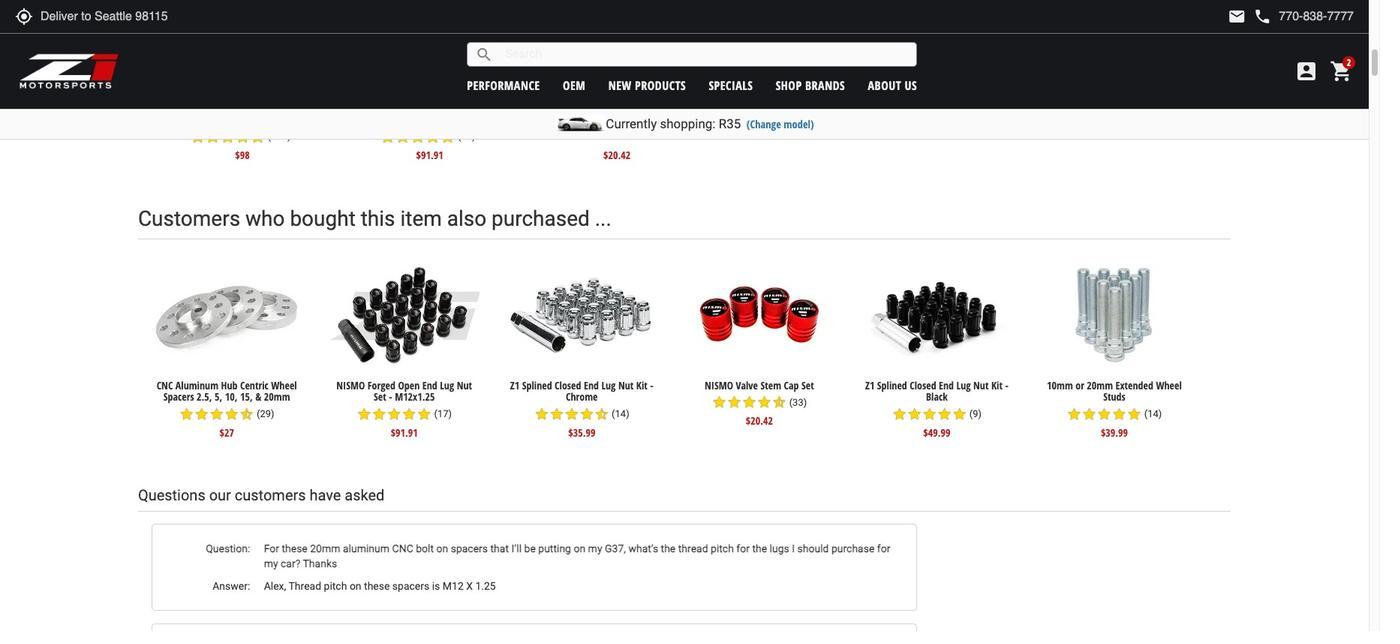 Task type: locate. For each thing, give the bounding box(es) containing it.
on right putting
[[574, 543, 586, 555]]

2 closed from the left
[[910, 378, 936, 392]]

1 vertical spatial spacers
[[163, 390, 194, 404]]

spacers inside cnc aluminum bolt-on wheel spacers (20mm, 25mm, & 30mm) star star star star star_half (102) $98
[[172, 116, 202, 130]]

1 vertical spatial cap
[[784, 378, 799, 392]]

cnc left 2.5,
[[157, 378, 173, 392]]

aluminum inside cnc aluminum bolt-on wheel spacers (20mm, 25mm, & 30mm) star star star star star_half (102) $98
[[197, 104, 240, 119]]

0 horizontal spatial stem
[[616, 104, 637, 119]]

the left lugs
[[752, 543, 767, 555]]

(102)
[[268, 131, 291, 142]]

about
[[868, 77, 901, 93]]

0 vertical spatial m12x1.25
[[418, 116, 458, 130]]

0 vertical spatial $20.42
[[711, 48, 758, 73]]

closed for star_half
[[555, 378, 581, 392]]

1 horizontal spatial cap
[[784, 378, 799, 392]]

customers
[[138, 207, 240, 231]]

1 horizontal spatial pitch
[[711, 543, 734, 555]]

splined left the chrome
[[522, 378, 552, 392]]

1 vertical spatial m12x1.25
[[395, 390, 435, 404]]

add
[[503, 44, 540, 81]]

0 vertical spatial (33)
[[645, 119, 663, 130]]

2 horizontal spatial on
[[574, 543, 586, 555]]

pitch right thread
[[711, 543, 734, 555]]

0 vertical spatial stem
[[616, 104, 637, 119]]

open for (102)
[[422, 104, 443, 119]]

1 horizontal spatial &
[[271, 116, 277, 130]]

z1 for star
[[865, 378, 875, 392]]

all
[[745, 89, 757, 105]]

1 horizontal spatial closed
[[910, 378, 936, 392]]

splined inside z1 splined closed end lug nut kit - chrome star star star star star_half (14) $35.99
[[522, 378, 552, 392]]

$91.91 for (102)
[[416, 148, 443, 162]]

my left g37,
[[588, 543, 602, 555]]

1 vertical spatial my
[[264, 558, 278, 570]]

cnc aluminum bolt-on wheel spacers (20mm, 25mm, & 30mm) star star star star star_half (102) $98
[[172, 104, 309, 162]]

aluminum
[[343, 543, 390, 555]]

0 horizontal spatial (14)
[[612, 408, 629, 420]]

kit inside z1 splined closed end lug nut kit - chrome star star star star star_half (14) $35.99
[[636, 378, 648, 392]]

1 vertical spatial valve
[[736, 378, 758, 392]]

kit right black
[[991, 378, 1003, 392]]

1 vertical spatial (33)
[[789, 397, 807, 408]]

for left lugs
[[737, 543, 750, 555]]

these down aluminum
[[364, 580, 390, 592]]

valve
[[592, 104, 614, 119], [736, 378, 758, 392]]

(14) inside z1 splined closed end lug nut kit - chrome star star star star star_half (14) $35.99
[[612, 408, 629, 420]]

closed inside z1 splined closed end lug nut kit - black star star star star star (9) $49.99
[[910, 378, 936, 392]]

kit for star
[[991, 378, 1003, 392]]

closed up $49.99
[[910, 378, 936, 392]]

wheel inside 10mm or 20mm extended wheel studs star star star star star (14) $39.99
[[1156, 378, 1182, 392]]

kit
[[636, 378, 648, 392], [991, 378, 1003, 392]]

20mm up (29)
[[264, 390, 290, 404]]

mail
[[1228, 8, 1246, 26]]

0 horizontal spatial pitch
[[324, 580, 347, 592]]

i'll
[[511, 543, 522, 555]]

0 vertical spatial spacers
[[172, 116, 202, 130]]

search
[[475, 45, 493, 63]]

thanks
[[303, 558, 337, 570]]

0 horizontal spatial cnc
[[157, 378, 173, 392]]

(17) for star
[[434, 408, 452, 420]]

0 vertical spatial valve
[[592, 104, 614, 119]]

nismo
[[360, 104, 389, 119], [561, 104, 589, 119], [336, 378, 365, 392], [705, 378, 733, 392]]

$98
[[235, 148, 250, 162]]

1 horizontal spatial my
[[588, 543, 602, 555]]

(33) inside nismo valve stem cap set star star star star star_half (33)
[[645, 119, 663, 130]]

cnc left bolt
[[392, 543, 413, 555]]

spacers left is
[[392, 580, 429, 592]]

spacers for star_half
[[172, 116, 202, 130]]

(change
[[747, 117, 781, 131]]

1 horizontal spatial these
[[364, 580, 390, 592]]

0 vertical spatial $91.91
[[416, 148, 443, 162]]

1 horizontal spatial stem
[[761, 378, 781, 392]]

lug inside z1 splined closed end lug nut kit - chrome star star star star star_half (14) $35.99
[[601, 378, 616, 392]]

2 kit from the left
[[991, 378, 1003, 392]]

cnc
[[178, 104, 195, 119], [157, 378, 173, 392], [392, 543, 413, 555]]

1 vertical spatial &
[[255, 390, 261, 404]]

1 horizontal spatial cnc
[[178, 104, 195, 119]]

wheel right 'centric'
[[271, 378, 297, 392]]

0 horizontal spatial open
[[398, 378, 420, 392]]

0 vertical spatial nismo forged open end lug nut set - m12x1.25 star star star star star (17) $91.91
[[360, 104, 496, 162]]

for right purchase
[[877, 543, 890, 555]]

aluminum inside cnc aluminum hub centric wheel spacers 2.5, 5, 10, 15, & 20mm star star star star star_half (29) $27
[[175, 378, 218, 392]]

shop
[[776, 77, 802, 93]]

spacers left that
[[451, 543, 488, 555]]

z1 splined closed end lug nut kit - chrome star star star star star_half (14) $35.99
[[510, 378, 654, 439]]

1 horizontal spatial valve
[[736, 378, 758, 392]]

nismo valve stem cap set star star star star star_half (33) $20.42
[[705, 378, 814, 428]]

wheel right extended
[[1156, 378, 1182, 392]]

aluminum left bolt-
[[197, 104, 240, 119]]

cnc for star
[[157, 378, 173, 392]]

(33) for nismo valve stem cap set star star star star star_half (33) $20.42
[[789, 397, 807, 408]]

0 horizontal spatial &
[[255, 390, 261, 404]]

valve inside nismo valve stem cap set star star star star star_half (33)
[[592, 104, 614, 119]]

0 horizontal spatial 20mm
[[264, 390, 290, 404]]

splined left black
[[877, 378, 907, 392]]

spacers inside cnc aluminum hub centric wheel spacers 2.5, 5, 10, 15, & 20mm star star star star star_half (29) $27
[[163, 390, 194, 404]]

& up (102)
[[271, 116, 277, 130]]

kit inside z1 splined closed end lug nut kit - black star star star star star (9) $49.99
[[991, 378, 1003, 392]]

extended
[[1116, 378, 1153, 392]]

mail phone
[[1228, 8, 1272, 26]]

phone link
[[1254, 8, 1354, 26]]

these up car?
[[282, 543, 308, 555]]

1 (14) from the left
[[612, 408, 629, 420]]

purchased
[[492, 207, 590, 231]]

20mm up thanks
[[310, 543, 340, 555]]

1 vertical spatial (17)
[[434, 408, 452, 420]]

20mm for star
[[1087, 378, 1113, 392]]

stem for nismo valve stem cap set star star star star star_half (33) $20.42
[[761, 378, 781, 392]]

1 vertical spatial stem
[[761, 378, 781, 392]]

1 z1 from the left
[[510, 378, 520, 392]]

for
[[737, 543, 750, 555], [877, 543, 890, 555]]

stem inside nismo valve stem cap set star star star star star_half (33) $20.42
[[761, 378, 781, 392]]

cnc aluminum hub centric wheel spacers 2.5, 5, 10, 15, & 20mm star star star star star_half (29) $27
[[157, 378, 297, 439]]

0 horizontal spatial closed
[[555, 378, 581, 392]]

1 vertical spatial $20.42
[[603, 148, 631, 162]]

0 vertical spatial spacers
[[451, 543, 488, 555]]

cap inside nismo valve stem cap set star star star star star_half (33) $20.42
[[784, 378, 799, 392]]

1 horizontal spatial (17)
[[458, 131, 475, 142]]

m12x1.25
[[418, 116, 458, 130], [395, 390, 435, 404]]

0 vertical spatial (17)
[[458, 131, 475, 142]]

valve for nismo valve stem cap set star star star star star_half (33)
[[592, 104, 614, 119]]

performance link
[[467, 77, 540, 93]]

these
[[282, 543, 308, 555], [364, 580, 390, 592]]

0 vertical spatial cnc
[[178, 104, 195, 119]]

20mm inside 'for these 20mm aluminum cnc bolt on spacers that i'll be putting on my g37, what's the thread pitch for the lugs i should purchase for my car? thanks'
[[310, 543, 340, 555]]

valve inside nismo valve stem cap set star star star star star_half (33) $20.42
[[736, 378, 758, 392]]

star
[[568, 117, 583, 132], [583, 117, 598, 132], [598, 117, 613, 132], [613, 117, 628, 132], [190, 129, 205, 144], [205, 129, 220, 144], [220, 129, 235, 144], [235, 129, 250, 144], [380, 129, 395, 144], [395, 129, 410, 144], [410, 129, 425, 144], [425, 129, 440, 144], [440, 129, 455, 144], [712, 395, 727, 410], [727, 395, 742, 410], [742, 395, 757, 410], [757, 395, 772, 410], [179, 406, 194, 421], [194, 406, 209, 421], [209, 406, 224, 421], [224, 406, 239, 421], [357, 406, 372, 421], [372, 406, 387, 421], [387, 406, 402, 421], [402, 406, 417, 421], [417, 406, 432, 421], [534, 406, 549, 421], [549, 406, 564, 421], [564, 406, 579, 421], [579, 406, 594, 421], [892, 406, 907, 421], [907, 406, 922, 421], [922, 406, 937, 421], [937, 406, 952, 421], [952, 406, 967, 421], [1067, 406, 1082, 421], [1082, 406, 1097, 421], [1097, 406, 1112, 421], [1112, 406, 1127, 421], [1127, 406, 1142, 421]]

0 horizontal spatial (17)
[[434, 408, 452, 420]]

0 horizontal spatial z1
[[510, 378, 520, 392]]

15,
[[240, 390, 253, 404]]

1.25
[[475, 580, 496, 592]]

20mm inside 10mm or 20mm extended wheel studs star star star star star (14) $39.99
[[1087, 378, 1113, 392]]

& inside cnc aluminum bolt-on wheel spacers (20mm, 25mm, & 30mm) star star star star star_half (102) $98
[[271, 116, 277, 130]]

cnc for star_half
[[178, 104, 195, 119]]

z1 inside z1 splined closed end lug nut kit - chrome star star star star star_half (14) $35.99
[[510, 378, 520, 392]]

z1 left the chrome
[[510, 378, 520, 392]]

0 horizontal spatial splined
[[522, 378, 552, 392]]

2 vertical spatial cnc
[[392, 543, 413, 555]]

1 vertical spatial cnc
[[157, 378, 173, 392]]

2 splined from the left
[[877, 378, 907, 392]]

2 z1 from the left
[[865, 378, 875, 392]]

1 vertical spatial nismo forged open end lug nut set - m12x1.25 star star star star star (17) $91.91
[[336, 378, 472, 439]]

m12x1.25 for (102)
[[418, 116, 458, 130]]

oem
[[563, 77, 586, 93]]

1 horizontal spatial for
[[877, 543, 890, 555]]

1 the from the left
[[661, 543, 676, 555]]

closed for star
[[910, 378, 936, 392]]

closed
[[555, 378, 581, 392], [910, 378, 936, 392]]

cap inside nismo valve stem cap set star star star star star_half (33)
[[640, 104, 655, 119]]

about us
[[868, 77, 917, 93]]

the right what's
[[661, 543, 676, 555]]

aluminum left hub at bottom left
[[175, 378, 218, 392]]

0 horizontal spatial the
[[661, 543, 676, 555]]

1 vertical spatial $91.91
[[391, 425, 418, 439]]

about us link
[[868, 77, 917, 93]]

0 vertical spatial cap
[[640, 104, 655, 119]]

1 vertical spatial aluminum
[[175, 378, 218, 392]]

our
[[209, 486, 231, 504]]

have
[[310, 486, 341, 504]]

0 horizontal spatial my
[[264, 558, 278, 570]]

cnc inside cnc aluminum hub centric wheel spacers 2.5, 5, 10, 15, & 20mm star star star star star_half (29) $27
[[157, 378, 173, 392]]

star_half inside z1 splined closed end lug nut kit - chrome star star star star star_half (14) $35.99
[[594, 406, 609, 421]]

nismo inside nismo valve stem cap set star star star star star_half (33)
[[561, 104, 589, 119]]

my down 'for'
[[264, 558, 278, 570]]

20mm for on
[[310, 543, 340, 555]]

nut
[[480, 104, 496, 119], [457, 378, 472, 392], [618, 378, 634, 392], [973, 378, 989, 392]]

1 horizontal spatial kit
[[991, 378, 1003, 392]]

what's
[[628, 543, 658, 555]]

stem inside nismo valve stem cap set star star star star star_half (33)
[[616, 104, 637, 119]]

is
[[432, 580, 440, 592]]

pitch
[[711, 543, 734, 555], [324, 580, 347, 592]]

add all three to cart
[[723, 89, 822, 105]]

questions
[[138, 486, 205, 504]]

nismo forged open end lug nut set - m12x1.25 star star star star star (17) $91.91 for star
[[336, 378, 472, 439]]

star_half
[[628, 117, 643, 132], [250, 129, 265, 144], [772, 395, 787, 410], [239, 406, 254, 421], [594, 406, 609, 421]]

0 horizontal spatial valve
[[592, 104, 614, 119]]

$20.42 inside nismo valve stem cap set star star star star star_half (33) $20.42
[[746, 414, 773, 428]]

0 horizontal spatial (33)
[[645, 119, 663, 130]]

spacers left "(20mm,"
[[172, 116, 202, 130]]

cnc inside cnc aluminum bolt-on wheel spacers (20mm, 25mm, & 30mm) star star star star star_half (102) $98
[[178, 104, 195, 119]]

0 horizontal spatial cap
[[640, 104, 655, 119]]

kit right the chrome
[[636, 378, 648, 392]]

0 horizontal spatial kit
[[636, 378, 648, 392]]

nut inside z1 splined closed end lug nut kit - black star star star star star (9) $49.99
[[973, 378, 989, 392]]

(33) inside nismo valve stem cap set star star star star star_half (33) $20.42
[[789, 397, 807, 408]]

1 horizontal spatial z1
[[865, 378, 875, 392]]

on
[[263, 104, 274, 119]]

cap
[[640, 104, 655, 119], [784, 378, 799, 392]]

0 horizontal spatial these
[[282, 543, 308, 555]]

1 closed from the left
[[555, 378, 581, 392]]

aluminum
[[197, 104, 240, 119], [175, 378, 218, 392]]

2 vertical spatial $20.42
[[746, 414, 773, 428]]

wheel right on at top left
[[277, 104, 303, 119]]

1 horizontal spatial (33)
[[789, 397, 807, 408]]

on down aluminum
[[350, 580, 361, 592]]

nismo forged open end lug nut set - m12x1.25 star star star star star (17) $91.91 for (102)
[[360, 104, 496, 162]]

20mm right or
[[1087, 378, 1113, 392]]

0 vertical spatial &
[[271, 116, 277, 130]]

these inside 'for these 20mm aluminum cnc bolt on spacers that i'll be putting on my g37, what's the thread pitch for the lugs i should purchase for my car? thanks'
[[282, 543, 308, 555]]

2 (14) from the left
[[1144, 408, 1162, 420]]

that
[[490, 543, 509, 555]]

1 horizontal spatial open
[[422, 104, 443, 119]]

lugs
[[770, 543, 789, 555]]

0 vertical spatial forged
[[391, 104, 419, 119]]

1 horizontal spatial splined
[[877, 378, 907, 392]]

closed inside z1 splined closed end lug nut kit - chrome star star star star star_half (14) $35.99
[[555, 378, 581, 392]]

0 vertical spatial aluminum
[[197, 104, 240, 119]]

0 vertical spatial my
[[588, 543, 602, 555]]

1 kit from the left
[[636, 378, 648, 392]]

wheel inside cnc aluminum bolt-on wheel spacers (20mm, 25mm, & 30mm) star star star star star_half (102) $98
[[277, 104, 303, 119]]

(29)
[[257, 408, 274, 420]]

z1 inside z1 splined closed end lug nut kit - black star star star star star (9) $49.99
[[865, 378, 875, 392]]

wheel inside cnc aluminum hub centric wheel spacers 2.5, 5, 10, 15, & 20mm star star star star star_half (29) $27
[[271, 378, 297, 392]]

item
[[400, 207, 442, 231]]

account_box link
[[1291, 59, 1322, 83]]

10mm
[[1047, 378, 1073, 392]]

performance
[[467, 77, 540, 93]]

0 vertical spatial these
[[282, 543, 308, 555]]

1 vertical spatial open
[[398, 378, 420, 392]]

z1 left black
[[865, 378, 875, 392]]

$49.99
[[923, 425, 950, 439]]

brands
[[805, 77, 845, 93]]

- inside z1 splined closed end lug nut kit - black star star star star star (9) $49.99
[[1005, 378, 1009, 392]]

cnc left "(20mm,"
[[178, 104, 195, 119]]

1 horizontal spatial spacers
[[451, 543, 488, 555]]

open for star
[[398, 378, 420, 392]]

1 vertical spatial spacers
[[392, 580, 429, 592]]

1 splined from the left
[[522, 378, 552, 392]]

$20.42
[[711, 48, 758, 73], [603, 148, 631, 162], [746, 414, 773, 428]]

questions our customers have asked
[[138, 486, 385, 504]]

1 for from the left
[[737, 543, 750, 555]]

closed up '$35.99'
[[555, 378, 581, 392]]

shopping:
[[660, 116, 716, 131]]

cnc inside 'for these 20mm aluminum cnc bolt on spacers that i'll be putting on my g37, what's the thread pitch for the lugs i should purchase for my car? thanks'
[[392, 543, 413, 555]]

0 vertical spatial open
[[422, 104, 443, 119]]

1 vertical spatial forged
[[368, 378, 395, 392]]

lug inside z1 splined closed end lug nut kit - black star star star star star (9) $49.99
[[957, 378, 971, 392]]

splined inside z1 splined closed end lug nut kit - black star star star star star (9) $49.99
[[877, 378, 907, 392]]

currently
[[606, 116, 657, 131]]

spacers left 2.5,
[[163, 390, 194, 404]]

on
[[436, 543, 448, 555], [574, 543, 586, 555], [350, 580, 361, 592]]

1 horizontal spatial 20mm
[[310, 543, 340, 555]]

three
[[760, 89, 786, 105]]

& inside cnc aluminum hub centric wheel spacers 2.5, 5, 10, 15, & 20mm star star star star star_half (29) $27
[[255, 390, 261, 404]]

price:
[[756, 26, 788, 47]]

alex,
[[264, 580, 286, 592]]

2 horizontal spatial 20mm
[[1087, 378, 1113, 392]]

1 horizontal spatial (14)
[[1144, 408, 1162, 420]]

1 horizontal spatial the
[[752, 543, 767, 555]]

1 vertical spatial pitch
[[324, 580, 347, 592]]

0 horizontal spatial for
[[737, 543, 750, 555]]

2 horizontal spatial cnc
[[392, 543, 413, 555]]

new
[[608, 77, 632, 93]]

on right bolt
[[436, 543, 448, 555]]

lug
[[463, 104, 478, 119], [440, 378, 454, 392], [601, 378, 616, 392], [957, 378, 971, 392]]

0 vertical spatial pitch
[[711, 543, 734, 555]]

also
[[447, 207, 486, 231]]

nismo valve stem cap set star star star star star_half (33)
[[561, 104, 670, 132]]

pitch down thanks
[[324, 580, 347, 592]]

putting
[[538, 543, 571, 555]]

& right 15,
[[255, 390, 261, 404]]

to
[[790, 89, 800, 105]]

end
[[446, 104, 461, 119], [422, 378, 437, 392], [584, 378, 599, 392], [939, 378, 954, 392]]

star_half inside nismo valve stem cap set star star star star star_half (33) $20.42
[[772, 395, 787, 410]]



Task type: describe. For each thing, give the bounding box(es) containing it.
- inside z1 splined closed end lug nut kit - chrome star star star star star_half (14) $35.99
[[650, 378, 654, 392]]

be
[[524, 543, 536, 555]]

1 vertical spatial these
[[364, 580, 390, 592]]

splined for star_half
[[522, 378, 552, 392]]

i
[[792, 543, 795, 555]]

end inside z1 splined closed end lug nut kit - black star star star star star (9) $49.99
[[939, 378, 954, 392]]

25mm,
[[240, 116, 269, 130]]

1 horizontal spatial on
[[436, 543, 448, 555]]

10mm or 20mm extended wheel studs star star star star star (14) $39.99
[[1047, 378, 1182, 439]]

chrome
[[566, 390, 598, 404]]

phone
[[1254, 8, 1272, 26]]

mail link
[[1228, 8, 1246, 26]]

$27
[[219, 425, 234, 439]]

set inside nismo valve stem cap set star star star star star_half (33) $20.42
[[801, 378, 814, 392]]

(17) for (102)
[[458, 131, 475, 142]]

$91.91 for star
[[391, 425, 418, 439]]

currently shopping: r35 (change model)
[[606, 116, 814, 131]]

asked
[[345, 486, 385, 504]]

account_box
[[1295, 59, 1319, 83]]

customers
[[235, 486, 306, 504]]

pitch inside 'for these 20mm aluminum cnc bolt on spacers that i'll be putting on my g37, what's the thread pitch for the lugs i should purchase for my car? thanks'
[[711, 543, 734, 555]]

2 for from the left
[[877, 543, 890, 555]]

0 horizontal spatial spacers
[[392, 580, 429, 592]]

set inside nismo valve stem cap set star star star star star_half (33)
[[657, 104, 670, 119]]

alex,  thread pitch on these spacers is m12 x 1.25
[[264, 580, 496, 592]]

specials
[[709, 77, 753, 93]]

specials link
[[709, 77, 753, 93]]

nut inside z1 splined closed end lug nut kit - chrome star star star star star_half (14) $35.99
[[618, 378, 634, 392]]

aluminum for star_half
[[197, 104, 240, 119]]

z1 splined closed end lug nut kit - black star star star star star (9) $49.99
[[865, 378, 1009, 439]]

studs
[[1103, 390, 1126, 404]]

g37,
[[605, 543, 626, 555]]

valve for nismo valve stem cap set star star star star star_half (33) $20.42
[[736, 378, 758, 392]]

end inside z1 splined closed end lug nut kit - chrome star star star star star_half (14) $35.99
[[584, 378, 599, 392]]

hub
[[221, 378, 238, 392]]

for these 20mm aluminum cnc bolt on spacers that i'll be putting on my g37, what's the thread pitch for the lugs i should purchase for my car? thanks
[[264, 543, 890, 570]]

splined for star
[[877, 378, 907, 392]]

10,
[[225, 390, 238, 404]]

shop brands
[[776, 77, 845, 93]]

(9)
[[970, 408, 982, 420]]

for
[[264, 543, 279, 555]]

cap for nismo valve stem cap set star star star star star_half (33) $20.42
[[784, 378, 799, 392]]

Search search field
[[493, 43, 917, 66]]

new products
[[608, 77, 686, 93]]

z1 for star_half
[[510, 378, 520, 392]]

2.5,
[[197, 390, 212, 404]]

spacers inside 'for these 20mm aluminum cnc bolt on spacers that i'll be putting on my g37, what's the thread pitch for the lugs i should purchase for my car? thanks'
[[451, 543, 488, 555]]

this
[[361, 207, 395, 231]]

aluminum for star
[[175, 378, 218, 392]]

thread
[[289, 580, 321, 592]]

m12
[[443, 580, 464, 592]]

shopping_cart
[[1330, 59, 1354, 83]]

or
[[1076, 378, 1084, 392]]

20mm inside cnc aluminum hub centric wheel spacers 2.5, 5, 10, 15, & 20mm star star star star star_half (29) $27
[[264, 390, 290, 404]]

shop brands link
[[776, 77, 845, 93]]

wheel for star
[[271, 378, 297, 392]]

star_half inside cnc aluminum hub centric wheel spacers 2.5, 5, 10, 15, & 20mm star star star star star_half (29) $27
[[239, 406, 254, 421]]

stem for nismo valve stem cap set star star star star star_half (33)
[[616, 104, 637, 119]]

star_half inside nismo valve stem cap set star star star star star_half (33)
[[628, 117, 643, 132]]

us
[[905, 77, 917, 93]]

forged for star
[[368, 378, 395, 392]]

should
[[797, 543, 829, 555]]

(14) inside 10mm or 20mm extended wheel studs star star star star star (14) $39.99
[[1144, 408, 1162, 420]]

(33) for nismo valve stem cap set star star star star star_half (33)
[[645, 119, 663, 130]]

shopping_cart link
[[1326, 59, 1354, 83]]

products
[[635, 77, 686, 93]]

$39.99
[[1101, 425, 1128, 439]]

(20mm,
[[205, 116, 237, 130]]

z1 motorsports logo image
[[19, 53, 120, 90]]

star_half inside cnc aluminum bolt-on wheel spacers (20mm, 25mm, & 30mm) star star star star star_half (102) $98
[[250, 129, 265, 144]]

...
[[595, 207, 612, 231]]

30mm)
[[280, 116, 309, 130]]

add
[[723, 89, 742, 105]]

2 the from the left
[[752, 543, 767, 555]]

car?
[[281, 558, 300, 570]]

0 horizontal spatial on
[[350, 580, 361, 592]]

spacers for star
[[163, 390, 194, 404]]

forged for (102)
[[391, 104, 419, 119]]

cap for nismo valve stem cap set star star star star star_half (33)
[[640, 104, 655, 119]]

(change model) link
[[747, 117, 814, 131]]

nismo inside nismo valve stem cap set star star star star star_half (33) $20.42
[[705, 378, 733, 392]]

x
[[466, 580, 473, 592]]

bolt-
[[243, 104, 263, 119]]

model)
[[784, 117, 814, 131]]

who
[[245, 207, 285, 231]]

purchase
[[831, 543, 875, 555]]

r35
[[719, 116, 741, 131]]

bought
[[290, 207, 356, 231]]

kit for star_half
[[636, 378, 648, 392]]

m12x1.25 for star
[[395, 390, 435, 404]]

wheel for (102)
[[277, 104, 303, 119]]

$20.42 inside bundle price: $20.42
[[711, 48, 758, 73]]

customers who bought this item also purchased ...
[[138, 207, 612, 231]]

bolt
[[416, 543, 434, 555]]

bundle
[[711, 26, 752, 47]]

$35.99
[[568, 425, 595, 439]]

my_location
[[15, 8, 33, 26]]

black
[[926, 390, 948, 404]]

new products link
[[608, 77, 686, 93]]

5,
[[215, 390, 222, 404]]



Task type: vqa. For each thing, say whether or not it's contained in the screenshot.
350z within Koyo VQ35HR 350Z V-Core Upgraded Radiator star star star star star (3) $417
no



